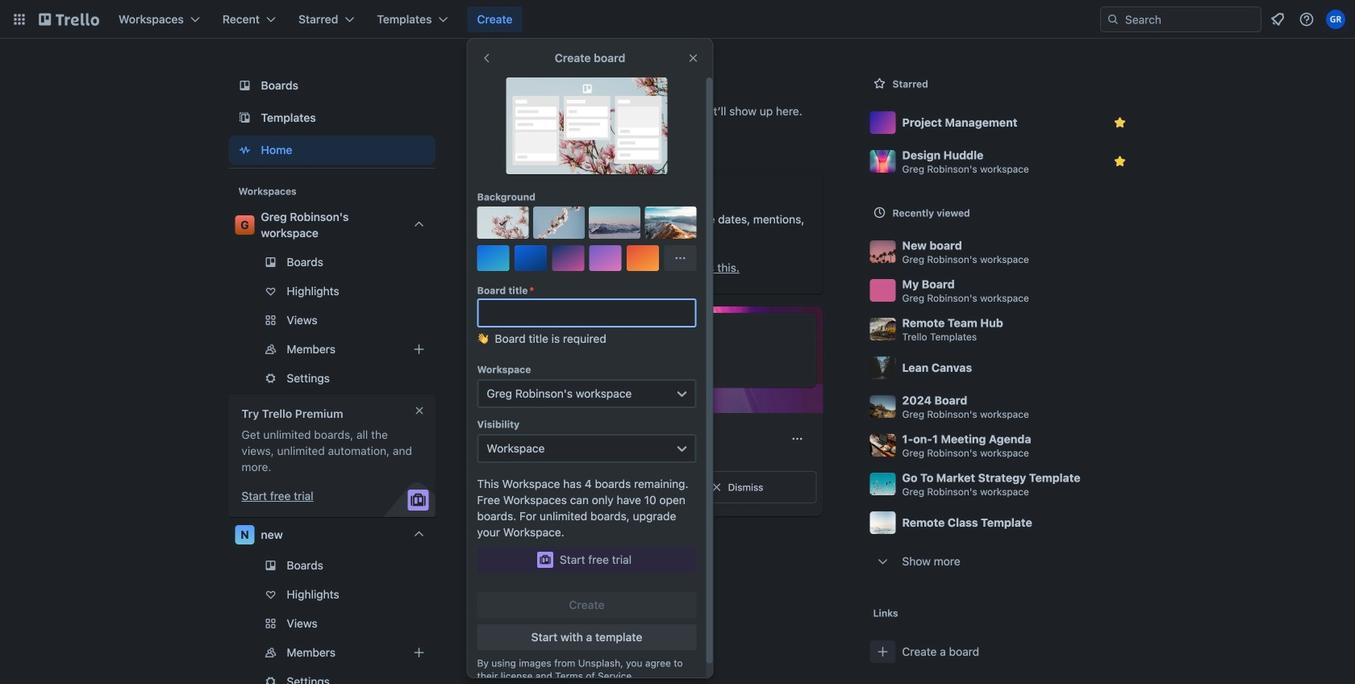 Task type: locate. For each thing, give the bounding box(es) containing it.
None text field
[[477, 299, 697, 328]]

open information menu image
[[1299, 11, 1316, 27]]

close popover image
[[687, 52, 700, 65]]

custom image image
[[497, 216, 510, 229]]

1 add image from the top
[[410, 340, 429, 359]]

0 notifications image
[[1269, 10, 1288, 29]]

add image
[[410, 340, 429, 359], [410, 643, 429, 663]]

back to home image
[[39, 6, 99, 32]]

2 add image from the top
[[410, 643, 429, 663]]

click to unstar design huddle . it will be removed from your starred list. image
[[1113, 153, 1129, 169]]

return to previous screen image
[[481, 52, 494, 65]]

greg robinson (gregrobinson96) image
[[1327, 10, 1346, 29]]

1 vertical spatial add image
[[410, 643, 429, 663]]

primary element
[[0, 0, 1356, 39]]

0 vertical spatial add image
[[410, 340, 429, 359]]



Task type: describe. For each thing, give the bounding box(es) containing it.
template board image
[[235, 108, 255, 128]]

search image
[[1107, 13, 1120, 26]]

color: green, title: none image
[[501, 323, 546, 336]]

click to unstar project management. it will be removed from your starred list. image
[[1113, 115, 1129, 131]]

Search field
[[1120, 8, 1262, 31]]

board image
[[235, 76, 255, 95]]

wave image
[[477, 331, 489, 354]]

home image
[[235, 140, 255, 160]]



Task type: vqa. For each thing, say whether or not it's contained in the screenshot.
Custom image
yes



